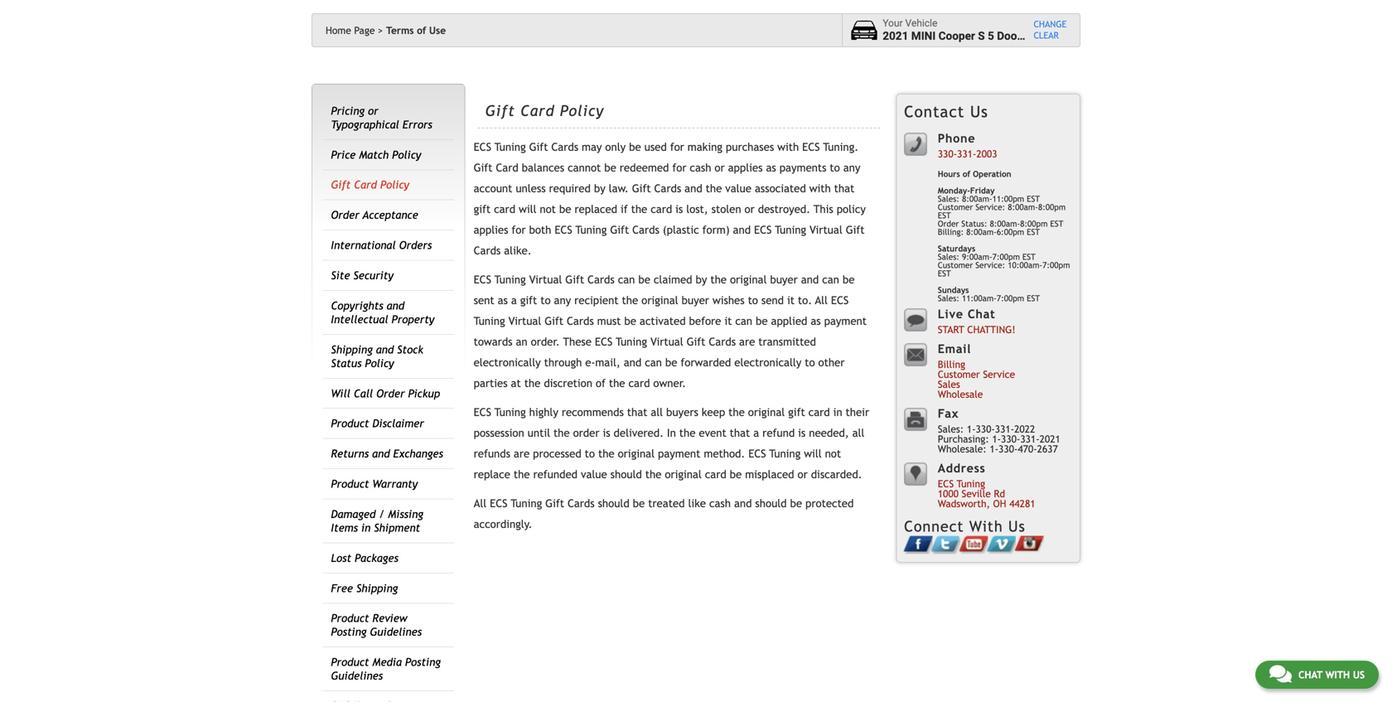 Task type: vqa. For each thing, say whether or not it's contained in the screenshot.
both
yes



Task type: locate. For each thing, give the bounding box(es) containing it.
accordingly.
[[474, 518, 532, 531]]

0 vertical spatial chat
[[968, 307, 996, 321]]

0 horizontal spatial buyer
[[682, 294, 709, 307]]

product left media
[[331, 656, 369, 669]]

as up associated
[[766, 161, 776, 174]]

will inside ecs tuning gift cards may only be used for making purchases with ecs tuning. gift card balances cannot be redeemed for cash or applies as payments to any account unless required by law. gift cards and the value associated with that gift card will not be replaced if the card is lost, stolen or destroyed. this policy applies for both ecs tuning gift cards (plastic form) and ecs tuning virtual gift cards alike.
[[519, 203, 537, 216]]

unless
[[516, 182, 546, 195]]

will down needed, at right
[[804, 447, 822, 460]]

of inside hours of operation monday-friday sales: 8:00am-11:00pm est customer service: 8:00am-8:00pm est order status: 8:00am-8:00pm est billing: 8:00am-6:00pm est saturdays sales: 9:00am-7:00pm est customer service: 10:00am-7:00pm est sundays sales: 11:00am-7:00pm est
[[963, 169, 971, 179]]

0 vertical spatial 8:00pm
[[1038, 202, 1066, 212]]

price
[[331, 148, 356, 161]]

us down 44281
[[1009, 518, 1026, 535]]

0 vertical spatial of
[[417, 24, 426, 36]]

and up lost,
[[685, 182, 703, 195]]

8:00pm down 11:00pm
[[1020, 219, 1048, 228]]

330- inside phone 330-331-2003
[[938, 148, 957, 159]]

gift inside ecs tuning virtual gift cards can be claimed by the original buyer and can be sent as a gift to any recipient the original buyer wishes to send it to. all ecs tuning virtual gift cards must be activated before it can be applied as payment towards an order. these ecs tuning virtual gift cards are transmitted electronically through e-mail, and can be forwarded electronically to other parties at the discretion of the card owner.
[[520, 294, 537, 307]]

1 horizontal spatial in
[[834, 406, 843, 419]]

and inside copyrights and intellectual property
[[387, 299, 405, 312]]

0 horizontal spatial card
[[354, 178, 377, 191]]

cards left (plastic
[[633, 223, 660, 236]]

it
[[787, 294, 795, 307], [725, 315, 732, 328]]

1 vertical spatial customer
[[938, 260, 973, 270]]

order acceptance link
[[331, 209, 418, 221]]

b46c
[[1024, 29, 1052, 43]]

1 horizontal spatial order
[[376, 387, 405, 400]]

not
[[540, 203, 556, 216], [825, 447, 841, 460]]

virtual
[[810, 223, 843, 236], [529, 273, 562, 286], [509, 315, 541, 328], [651, 335, 684, 348]]

lost
[[331, 552, 351, 564]]

any inside ecs tuning virtual gift cards can be claimed by the original buyer and can be sent as a gift to any recipient the original buyer wishes to send it to. all ecs tuning virtual gift cards must be activated before it can be applied as payment towards an order. these ecs tuning virtual gift cards are transmitted electronically through e-mail, and can be forwarded electronically to other parties at the discretion of the card owner.
[[554, 294, 571, 307]]

or right misplaced
[[798, 468, 808, 481]]

payment inside ecs tuning highly recommends that all buyers keep the original gift card in their possession until the order is delivered. in the event that a refund is needed, all refunds are processed to the original payment method. ecs tuning will not replace the refunded value should the original card be misplaced or discarded.
[[658, 447, 701, 460]]

1 vertical spatial are
[[514, 447, 530, 460]]

1 vertical spatial service:
[[976, 260, 1006, 270]]

2 vertical spatial customer
[[938, 368, 980, 380]]

card inside ecs tuning gift cards may only be used for making purchases with ecs tuning. gift card balances cannot be redeemed for cash or applies as payments to any account unless required by law. gift cards and the value associated with that gift card will not be replaced if the card is lost, stolen or destroyed. this policy applies for both ecs tuning gift cards (plastic form) and ecs tuning virtual gift cards alike.
[[496, 161, 519, 174]]

cards
[[552, 141, 579, 153], [654, 182, 681, 195], [633, 223, 660, 236], [474, 244, 501, 257], [588, 273, 615, 286], [567, 315, 594, 328], [709, 335, 736, 348], [568, 497, 595, 510]]

to
[[830, 161, 840, 174], [541, 294, 551, 307], [748, 294, 758, 307], [805, 356, 815, 369], [585, 447, 595, 460]]

payment inside ecs tuning virtual gift cards can be claimed by the original buyer and can be sent as a gift to any recipient the original buyer wishes to send it to. all ecs tuning virtual gift cards must be activated before it can be applied as payment towards an order. these ecs tuning virtual gift cards are transmitted electronically through e-mail, and can be forwarded electronically to other parties at the discretion of the card owner.
[[824, 315, 867, 328]]

1 horizontal spatial chat
[[1299, 669, 1323, 681]]

any left recipient
[[554, 294, 571, 307]]

0 vertical spatial shipping
[[331, 343, 373, 356]]

wadsworth,
[[938, 498, 990, 509]]

site security
[[331, 269, 394, 282]]

3 product from the top
[[331, 612, 369, 625]]

is right order
[[603, 427, 611, 439]]

0 horizontal spatial gift
[[474, 203, 491, 216]]

0 horizontal spatial value
[[581, 468, 607, 481]]

value inside ecs tuning highly recommends that all buyers keep the original gift card in their possession until the order is delivered. in the event that a refund is needed, all refunds are processed to the original payment method. ecs tuning will not replace the refunded value should the original card be misplaced or discarded.
[[581, 468, 607, 481]]

e-
[[585, 356, 595, 369]]

1 vertical spatial as
[[498, 294, 508, 307]]

cash inside 'all ecs tuning gift cards should be treated like cash and should be protected accordingly.'
[[709, 497, 731, 510]]

be left treated
[[633, 497, 645, 510]]

2 service: from the top
[[976, 260, 1006, 270]]

gift inside 'all ecs tuning gift cards should be treated like cash and should be protected accordingly.'
[[546, 497, 564, 510]]

0 vertical spatial will
[[519, 203, 537, 216]]

lost packages
[[331, 552, 399, 564]]

with up this
[[810, 182, 831, 195]]

1 horizontal spatial gift
[[520, 294, 537, 307]]

1 horizontal spatial all
[[815, 294, 828, 307]]

0 vertical spatial any
[[844, 161, 861, 174]]

1 vertical spatial applies
[[474, 223, 508, 236]]

sales:
[[938, 194, 960, 203], [938, 252, 960, 261], [938, 293, 960, 303], [938, 423, 964, 435]]

0 vertical spatial customer
[[938, 202, 973, 212]]

0 horizontal spatial all
[[651, 406, 663, 419]]

should
[[611, 468, 642, 481], [598, 497, 630, 510], [755, 497, 787, 510]]

and
[[685, 182, 703, 195], [733, 223, 751, 236], [801, 273, 819, 286], [387, 299, 405, 312], [376, 343, 394, 356], [624, 356, 642, 369], [372, 447, 390, 460], [734, 497, 752, 510]]

chat right comments icon
[[1299, 669, 1323, 681]]

0 vertical spatial that
[[834, 182, 855, 195]]

2 vertical spatial that
[[730, 427, 750, 439]]

ecs tuning gift cards may only be used for making purchases with ecs tuning. gift card balances cannot be redeemed for cash or applies as payments to any account unless required by law. gift cards and the value associated with that gift card will not be replaced if the card is lost, stolen or destroyed. this policy applies for both ecs tuning gift cards (plastic form) and ecs tuning virtual gift cards alike.
[[474, 141, 866, 257]]

gift
[[474, 203, 491, 216], [520, 294, 537, 307], [788, 406, 805, 419]]

1 vertical spatial gift
[[520, 294, 537, 307]]

any inside ecs tuning gift cards may only be used for making purchases with ecs tuning. gift card balances cannot be redeemed for cash or applies as payments to any account unless required by law. gift cards and the value associated with that gift card will not be replaced if the card is lost, stolen or destroyed. this policy applies for both ecs tuning gift cards (plastic form) and ecs tuning virtual gift cards alike.
[[844, 161, 861, 174]]

product disclaimer link
[[331, 417, 424, 430]]

all left buyers
[[651, 406, 663, 419]]

policy
[[560, 102, 604, 119], [392, 148, 421, 161], [380, 178, 409, 191], [365, 357, 394, 370]]

order
[[331, 209, 359, 221], [938, 219, 959, 228], [376, 387, 405, 400]]

1 horizontal spatial a
[[754, 427, 759, 439]]

of inside ecs tuning virtual gift cards can be claimed by the original buyer and can be sent as a gift to any recipient the original buyer wishes to send it to. all ecs tuning virtual gift cards must be activated before it can be applied as payment towards an order. these ecs tuning virtual gift cards are transmitted electronically through e-mail, and can be forwarded electronically to other parties at the discretion of the card owner.
[[596, 377, 606, 390]]

1 vertical spatial not
[[825, 447, 841, 460]]

product for product review posting guidelines
[[331, 612, 369, 625]]

1 horizontal spatial us
[[1009, 518, 1026, 535]]

gift inside ecs tuning gift cards may only be used for making purchases with ecs tuning. gift card balances cannot be redeemed for cash or applies as payments to any account unless required by law. gift cards and the value associated with that gift card will not be replaced if the card is lost, stolen or destroyed. this policy applies for both ecs tuning gift cards (plastic form) and ecs tuning virtual gift cards alike.
[[474, 203, 491, 216]]

0 vertical spatial posting
[[331, 626, 367, 638]]

us up the phone
[[971, 102, 989, 121]]

contact us
[[904, 102, 989, 121]]

0 vertical spatial by
[[594, 182, 606, 195]]

be down only
[[604, 161, 617, 174]]

posting inside product review posting guidelines
[[331, 626, 367, 638]]

to.
[[798, 294, 812, 307]]

0 horizontal spatial any
[[554, 294, 571, 307]]

value right refunded at the left
[[581, 468, 607, 481]]

0 vertical spatial gift card policy
[[485, 102, 604, 119]]

product for product disclaimer
[[331, 417, 369, 430]]

claimed
[[654, 273, 693, 286]]

with up payments at the right top
[[778, 141, 799, 153]]

international
[[331, 239, 396, 252]]

buyer
[[770, 273, 798, 286], [682, 294, 709, 307]]

8:00pm
[[1038, 202, 1066, 212], [1020, 219, 1048, 228]]

1 vertical spatial with
[[810, 182, 831, 195]]

shipping down packages
[[356, 582, 398, 595]]

guidelines for media
[[331, 669, 383, 682]]

not up the discarded.
[[825, 447, 841, 460]]

1 vertical spatial gift card policy
[[331, 178, 409, 191]]

guidelines inside the product media posting guidelines
[[331, 669, 383, 682]]

order acceptance
[[331, 209, 418, 221]]

free shipping
[[331, 582, 398, 595]]

1 vertical spatial all
[[853, 427, 865, 439]]

0 vertical spatial us
[[971, 102, 989, 121]]

required
[[549, 182, 591, 195]]

all
[[651, 406, 663, 419], [853, 427, 865, 439]]

gift down account
[[474, 203, 491, 216]]

ecs up misplaced
[[749, 447, 766, 460]]

terms
[[386, 24, 414, 36]]

1 vertical spatial any
[[554, 294, 571, 307]]

it left to.
[[787, 294, 795, 307]]

contact
[[904, 102, 965, 121]]

chat with us
[[1299, 669, 1365, 681]]

for up alike.
[[512, 223, 526, 236]]

and up to.
[[801, 273, 819, 286]]

will down unless
[[519, 203, 537, 216]]

1 horizontal spatial applies
[[728, 161, 763, 174]]

0 horizontal spatial not
[[540, 203, 556, 216]]

posting inside the product media posting guidelines
[[405, 656, 441, 669]]

free shipping link
[[331, 582, 398, 595]]

7:00pm right 9:00am-
[[1043, 260, 1070, 270]]

2 horizontal spatial with
[[1326, 669, 1350, 681]]

cards up "forwarded"
[[709, 335, 736, 348]]

value
[[725, 182, 752, 195], [581, 468, 607, 481]]

us for connect
[[1009, 518, 1026, 535]]

1 vertical spatial us
[[1009, 518, 1026, 535]]

all
[[815, 294, 828, 307], [474, 497, 487, 510]]

order
[[573, 427, 600, 439]]

0 horizontal spatial as
[[498, 294, 508, 307]]

0 vertical spatial cash
[[690, 161, 712, 174]]

service: down friday
[[976, 202, 1006, 212]]

card inside ecs tuning virtual gift cards can be claimed by the original buyer and can be sent as a gift to any recipient the original buyer wishes to send it to. all ecs tuning virtual gift cards must be activated before it can be applied as payment towards an order. these ecs tuning virtual gift cards are transmitted electronically through e-mail, and can be forwarded electronically to other parties at the discretion of the card owner.
[[629, 377, 650, 390]]

0 vertical spatial card
[[521, 102, 555, 119]]

0 horizontal spatial a
[[511, 294, 517, 307]]

0 vertical spatial all
[[815, 294, 828, 307]]

tuning
[[495, 141, 526, 153], [576, 223, 607, 236], [775, 223, 807, 236], [495, 273, 526, 286], [474, 315, 505, 328], [616, 335, 647, 348], [495, 406, 526, 419], [770, 447, 801, 460], [957, 478, 986, 489], [511, 497, 542, 510]]

1 sales: from the top
[[938, 194, 960, 203]]

cash
[[690, 161, 712, 174], [709, 497, 731, 510]]

guidelines down review on the bottom left of page
[[370, 626, 422, 638]]

terms of use
[[386, 24, 446, 36]]

policy up may
[[560, 102, 604, 119]]

should down delivered.
[[611, 468, 642, 481]]

any down tuning.
[[844, 161, 861, 174]]

1 horizontal spatial it
[[787, 294, 795, 307]]

clear link
[[1034, 30, 1067, 41]]

1 horizontal spatial are
[[739, 335, 755, 348]]

are
[[739, 335, 755, 348], [514, 447, 530, 460]]

buyers
[[666, 406, 699, 419]]

2637
[[1037, 443, 1058, 454]]

in inside damaged / missing items in shipment
[[361, 521, 371, 534]]

all down their
[[853, 427, 865, 439]]

not inside ecs tuning highly recommends that all buyers keep the original gift card in their possession until the order is delivered. in the event that a refund is needed, all refunds are processed to the original payment method. ecs tuning will not replace the refunded value should the original card be misplaced or discarded.
[[825, 447, 841, 460]]

order up international
[[331, 209, 359, 221]]

ecs down address
[[938, 478, 954, 489]]

that
[[834, 182, 855, 195], [627, 406, 648, 419], [730, 427, 750, 439]]

price match policy link
[[331, 148, 421, 161]]

pickup
[[408, 387, 440, 400]]

are left transmitted
[[739, 335, 755, 348]]

0 horizontal spatial chat
[[968, 307, 996, 321]]

0 vertical spatial it
[[787, 294, 795, 307]]

1 horizontal spatial card
[[496, 161, 519, 174]]

0 horizontal spatial 331-
[[957, 148, 977, 159]]

0 vertical spatial all
[[651, 406, 663, 419]]

copyrights
[[331, 299, 383, 312]]

6:00pm
[[997, 227, 1025, 237]]

gift card policy down match at the top of page
[[331, 178, 409, 191]]

and up the property
[[387, 299, 405, 312]]

1 horizontal spatial is
[[676, 203, 683, 216]]

est
[[1027, 194, 1040, 203], [938, 210, 951, 220], [1051, 219, 1064, 228], [1027, 227, 1040, 237], [1023, 252, 1036, 261], [938, 269, 951, 278], [1027, 293, 1040, 303]]

1 horizontal spatial any
[[844, 161, 861, 174]]

7:00pm down 10:00am-
[[997, 293, 1025, 303]]

for right used
[[670, 141, 684, 153]]

monday-
[[938, 186, 971, 195]]

tuning inside address ecs tuning 1000 seville rd wadsworth, oh 44281
[[957, 478, 986, 489]]

of left the use
[[417, 24, 426, 36]]

0 horizontal spatial will
[[519, 203, 537, 216]]

1 vertical spatial card
[[496, 161, 519, 174]]

status:
[[962, 219, 988, 228]]

damaged / missing items in shipment
[[331, 508, 423, 534]]

refunds
[[474, 447, 511, 460]]

0 vertical spatial gift
[[474, 203, 491, 216]]

2 horizontal spatial card
[[521, 102, 555, 119]]

10:00am-
[[1008, 260, 1043, 270]]

sales: down fax
[[938, 423, 964, 435]]

sales: up 'live'
[[938, 293, 960, 303]]

3 customer from the top
[[938, 368, 980, 380]]

0 vertical spatial service:
[[976, 202, 1006, 212]]

their
[[846, 406, 870, 419]]

1 horizontal spatial value
[[725, 182, 752, 195]]

0 horizontal spatial all
[[474, 497, 487, 510]]

4 sales: from the top
[[938, 423, 964, 435]]

gift up an
[[520, 294, 537, 307]]

stock
[[397, 343, 423, 356]]

account
[[474, 182, 513, 195]]

2 product from the top
[[331, 477, 369, 490]]

0 horizontal spatial are
[[514, 447, 530, 460]]

home
[[326, 24, 351, 36]]

change
[[1034, 19, 1067, 29]]

original
[[730, 273, 767, 286], [642, 294, 678, 307], [748, 406, 785, 419], [618, 447, 655, 460], [665, 468, 702, 481]]

1 vertical spatial a
[[754, 427, 759, 439]]

2 vertical spatial as
[[811, 315, 821, 328]]

card left owner. at the bottom left of page
[[629, 377, 650, 390]]

posting for product review posting guidelines
[[331, 626, 367, 638]]

product review posting guidelines link
[[331, 612, 422, 638]]

0 vertical spatial guidelines
[[370, 626, 422, 638]]

event
[[699, 427, 727, 439]]

tuning inside 'all ecs tuning gift cards should be treated like cash and should be protected accordingly.'
[[511, 497, 542, 510]]

1 horizontal spatial by
[[696, 273, 707, 286]]

0 horizontal spatial by
[[594, 182, 606, 195]]

treated
[[648, 497, 685, 510]]

2 electronically from the left
[[735, 356, 802, 369]]

1 horizontal spatial will
[[804, 447, 822, 460]]

2 horizontal spatial as
[[811, 315, 821, 328]]

product inside product review posting guidelines
[[331, 612, 369, 625]]

0 horizontal spatial in
[[361, 521, 371, 534]]

2021 inside fax sales: 1-330-331-2022 purchasing: 1-330-331-2021 wholesale: 1-330-470-2637
[[1040, 433, 1061, 445]]

330- down the phone
[[938, 148, 957, 159]]

or inside ecs tuning highly recommends that all buyers keep the original gift card in their possession until the order is delivered. in the event that a refund is needed, all refunds are processed to the original payment method. ecs tuning will not replace the refunded value should the original card be misplaced or discarded.
[[798, 468, 808, 481]]

1 horizontal spatial not
[[825, 447, 841, 460]]

product up returns
[[331, 417, 369, 430]]

other
[[819, 356, 845, 369]]

posting down free
[[331, 626, 367, 638]]

2 horizontal spatial order
[[938, 219, 959, 228]]

gift card policy up balances
[[485, 102, 604, 119]]

0 vertical spatial as
[[766, 161, 776, 174]]

1 horizontal spatial as
[[766, 161, 776, 174]]

9:00am-
[[962, 252, 993, 261]]

4 product from the top
[[331, 656, 369, 669]]

electronically up at
[[474, 356, 541, 369]]

0 vertical spatial value
[[725, 182, 752, 195]]

1 vertical spatial 2021
[[1040, 433, 1061, 445]]

cash down making
[[690, 161, 712, 174]]

original up activated
[[642, 294, 678, 307]]

ecs
[[474, 141, 491, 153], [802, 141, 820, 153], [555, 223, 572, 236], [754, 223, 772, 236], [474, 273, 491, 286], [831, 294, 849, 307], [595, 335, 613, 348], [474, 406, 491, 419], [749, 447, 766, 460], [938, 478, 954, 489], [490, 497, 508, 510]]

be right must
[[624, 315, 637, 328]]

0 vertical spatial are
[[739, 335, 755, 348]]

0 horizontal spatial posting
[[331, 626, 367, 638]]

policy up will call order pickup
[[365, 357, 394, 370]]

virtual inside ecs tuning gift cards may only be used for making purchases with ecs tuning. gift card balances cannot be redeemed for cash or applies as payments to any account unless required by law. gift cards and the value associated with that gift card will not be replaced if the card is lost, stolen or destroyed. this policy applies for both ecs tuning gift cards (plastic form) and ecs tuning virtual gift cards alike.
[[810, 223, 843, 236]]

orders
[[399, 239, 432, 252]]

applies up alike.
[[474, 223, 508, 236]]

if
[[621, 203, 628, 216]]

1 customer from the top
[[938, 202, 973, 212]]

guidelines inside product review posting guidelines
[[370, 626, 422, 638]]

applies down purchases
[[728, 161, 763, 174]]

to inside ecs tuning highly recommends that all buyers keep the original gift card in their possession until the order is delivered. in the event that a refund is needed, all refunds are processed to the original payment method. ecs tuning will not replace the refunded value should the original card be misplaced or discarded.
[[585, 447, 595, 460]]

start
[[938, 324, 965, 335]]

ecs right both
[[555, 223, 572, 236]]

the down the mail,
[[609, 377, 625, 390]]

1 vertical spatial all
[[474, 497, 487, 510]]

as inside ecs tuning gift cards may only be used for making purchases with ecs tuning. gift card balances cannot be redeemed for cash or applies as payments to any account unless required by law. gift cards and the value associated with that gift card will not be replaced if the card is lost, stolen or destroyed. this policy applies for both ecs tuning gift cards (plastic form) and ecs tuning virtual gift cards alike.
[[766, 161, 776, 174]]

packages
[[355, 552, 399, 564]]

1 vertical spatial it
[[725, 315, 732, 328]]

s
[[978, 29, 985, 43]]

disclaimer
[[373, 417, 424, 430]]

guidelines for review
[[370, 626, 422, 638]]

tuning down address
[[957, 478, 986, 489]]

1 horizontal spatial 2021
[[1040, 433, 1061, 445]]

posting for product media posting guidelines
[[405, 656, 441, 669]]

order right call
[[376, 387, 405, 400]]

44281
[[1010, 498, 1036, 509]]

product inside the product media posting guidelines
[[331, 656, 369, 669]]

tuning up accordingly.
[[511, 497, 542, 510]]

alike.
[[504, 244, 532, 257]]

0 horizontal spatial it
[[725, 315, 732, 328]]

0 vertical spatial a
[[511, 294, 517, 307]]

lost packages link
[[331, 552, 399, 564]]

2 vertical spatial us
[[1353, 669, 1365, 681]]

0 horizontal spatial 2021
[[883, 29, 909, 43]]

to inside ecs tuning gift cards may only be used for making purchases with ecs tuning. gift card balances cannot be redeemed for cash or applies as payments to any account unless required by law. gift cards and the value associated with that gift card will not be replaced if the card is lost, stolen or destroyed. this policy applies for both ecs tuning gift cards (plastic form) and ecs tuning virtual gift cards alike.
[[830, 161, 840, 174]]

recipient
[[575, 294, 619, 307]]

in down damaged
[[361, 521, 371, 534]]

are inside ecs tuning virtual gift cards can be claimed by the original buyer and can be sent as a gift to any recipient the original buyer wishes to send it to. all ecs tuning virtual gift cards must be activated before it can be applied as payment towards an order. these ecs tuning virtual gift cards are transmitted electronically through e-mail, and can be forwarded electronically to other parties at the discretion of the card owner.
[[739, 335, 755, 348]]

order inside hours of operation monday-friday sales: 8:00am-11:00pm est customer service: 8:00am-8:00pm est order status: 8:00am-8:00pm est billing: 8:00am-6:00pm est saturdays sales: 9:00am-7:00pm est customer service: 10:00am-7:00pm est sundays sales: 11:00am-7:00pm est
[[938, 219, 959, 228]]

1 vertical spatial payment
[[658, 447, 701, 460]]

of right the hours
[[963, 169, 971, 179]]

tuning down destroyed.
[[775, 223, 807, 236]]

errors
[[403, 118, 432, 131]]

international orders link
[[331, 239, 432, 252]]

1 vertical spatial that
[[627, 406, 648, 419]]

1 product from the top
[[331, 417, 369, 430]]

that up method.
[[730, 427, 750, 439]]

1000
[[938, 488, 959, 499]]

a right sent
[[511, 294, 517, 307]]

be down method.
[[730, 468, 742, 481]]

2 horizontal spatial that
[[834, 182, 855, 195]]

for right redeemed on the top left of page
[[673, 161, 687, 174]]

0 vertical spatial with
[[778, 141, 799, 153]]

payments
[[780, 161, 827, 174]]

2 vertical spatial of
[[596, 377, 606, 390]]



Task type: describe. For each thing, give the bounding box(es) containing it.
missing
[[388, 508, 423, 520]]

fax sales: 1-330-331-2022 purchasing: 1-330-331-2021 wholesale: 1-330-470-2637
[[938, 407, 1061, 454]]

ecs down destroyed.
[[754, 223, 772, 236]]

1 vertical spatial for
[[673, 161, 687, 174]]

discarded.
[[811, 468, 862, 481]]

match
[[359, 148, 389, 161]]

0 vertical spatial applies
[[728, 161, 763, 174]]

2 horizontal spatial 331-
[[1021, 433, 1040, 445]]

only
[[605, 141, 626, 153]]

email billing customer service sales wholesale
[[938, 342, 1015, 400]]

or right stolen
[[745, 203, 755, 216]]

the right in
[[679, 427, 696, 439]]

cards left may
[[552, 141, 579, 153]]

wholesale link
[[938, 388, 983, 400]]

shipping inside 'shipping and stock status policy'
[[331, 343, 373, 356]]

8:00am- down 11:00pm
[[990, 219, 1020, 228]]

virtual up an
[[509, 315, 541, 328]]

1 vertical spatial chat
[[1299, 669, 1323, 681]]

2 customer from the top
[[938, 260, 973, 270]]

wishes
[[713, 294, 745, 307]]

virtual down alike.
[[529, 273, 562, 286]]

until
[[528, 427, 550, 439]]

331- inside phone 330-331-2003
[[957, 148, 977, 159]]

pricing or typographical errors
[[331, 104, 432, 131]]

seville
[[962, 488, 991, 499]]

or down making
[[715, 161, 725, 174]]

card down method.
[[705, 468, 727, 481]]

2 vertical spatial with
[[1326, 669, 1350, 681]]

0 horizontal spatial applies
[[474, 223, 508, 236]]

recommends
[[562, 406, 624, 419]]

5
[[988, 29, 995, 43]]

2003
[[977, 148, 998, 159]]

8:00am- up 6:00pm
[[1008, 202, 1038, 212]]

tuning up balances
[[495, 141, 526, 153]]

is inside ecs tuning gift cards may only be used for making purchases with ecs tuning. gift card balances cannot be redeemed for cash or applies as payments to any account unless required by law. gift cards and the value associated with that gift card will not be replaced if the card is lost, stolen or destroyed. this policy applies for both ecs tuning gift cards (plastic form) and ecs tuning virtual gift cards alike.
[[676, 203, 683, 216]]

the down order
[[598, 447, 615, 460]]

like
[[688, 497, 706, 510]]

warranty
[[373, 477, 418, 490]]

card up (plastic
[[651, 203, 672, 216]]

review
[[373, 612, 407, 625]]

cards up recipient
[[588, 273, 615, 286]]

2 vertical spatial for
[[512, 223, 526, 236]]

1- up wholesale:
[[967, 423, 976, 435]]

0 vertical spatial for
[[670, 141, 684, 153]]

replaced
[[575, 203, 618, 216]]

the right if
[[631, 203, 648, 216]]

cash inside ecs tuning gift cards may only be used for making purchases with ecs tuning. gift card balances cannot be redeemed for cash or applies as payments to any account unless required by law. gift cards and the value associated with that gift card will not be replaced if the card is lost, stolen or destroyed. this policy applies for both ecs tuning gift cards (plastic form) and ecs tuning virtual gift cards alike.
[[690, 161, 712, 174]]

2 horizontal spatial is
[[798, 427, 806, 439]]

not inside ecs tuning gift cards may only be used for making purchases with ecs tuning. gift card balances cannot be redeemed for cash or applies as payments to any account unless required by law. gift cards and the value associated with that gift card will not be replaced if the card is lost, stolen or destroyed. this policy applies for both ecs tuning gift cards (plastic form) and ecs tuning virtual gift cards alike.
[[540, 203, 556, 216]]

be down required
[[559, 203, 571, 216]]

all inside 'all ecs tuning gift cards should be treated like cash and should be protected accordingly.'
[[474, 497, 487, 510]]

comments image
[[1270, 664, 1292, 684]]

form)
[[703, 223, 730, 236]]

0 horizontal spatial gift card policy
[[331, 178, 409, 191]]

ecs up the mail,
[[595, 335, 613, 348]]

be up owner. at the bottom left of page
[[665, 356, 678, 369]]

product for product media posting guidelines
[[331, 656, 369, 669]]

1 service: from the top
[[976, 202, 1006, 212]]

us for chat
[[1353, 669, 1365, 681]]

both
[[529, 223, 552, 236]]

typographical
[[331, 118, 399, 131]]

8:00am- up status:
[[962, 194, 993, 203]]

mail,
[[595, 356, 621, 369]]

security
[[353, 269, 394, 282]]

an
[[516, 335, 528, 348]]

protected
[[806, 497, 854, 510]]

original up like
[[665, 468, 702, 481]]

wholesale
[[938, 388, 983, 400]]

ecs up possession
[[474, 406, 491, 419]]

all inside ecs tuning virtual gift cards can be claimed by the original buyer and can be sent as a gift to any recipient the original buyer wishes to send it to. all ecs tuning virtual gift cards must be activated before it can be applied as payment towards an order. these ecs tuning virtual gift cards are transmitted electronically through e-mail, and can be forwarded electronically to other parties at the discretion of the card owner.
[[815, 294, 828, 307]]

phone
[[938, 131, 976, 145]]

oh
[[993, 498, 1007, 509]]

and inside 'all ecs tuning gift cards should be treated like cash and should be protected accordingly.'
[[734, 497, 752, 510]]

ecs up payments at the right top
[[802, 141, 820, 153]]

and down product disclaimer
[[372, 447, 390, 460]]

the right replace
[[514, 468, 530, 481]]

destroyed.
[[758, 203, 811, 216]]

card up needed, at right
[[809, 406, 830, 419]]

tuning down must
[[616, 335, 647, 348]]

purchasing:
[[938, 433, 989, 445]]

can down this
[[822, 273, 840, 286]]

phone 330-331-2003
[[938, 131, 998, 159]]

1 horizontal spatial all
[[853, 427, 865, 439]]

wholesale:
[[938, 443, 987, 454]]

can up owner. at the bottom left of page
[[645, 356, 662, 369]]

law.
[[609, 182, 629, 195]]

gift inside ecs tuning highly recommends that all buyers keep the original gift card in their possession until the order is delivered. in the event that a refund is needed, all refunds are processed to the original payment method. ecs tuning will not replace the refunded value should the original card be misplaced or discarded.
[[788, 406, 805, 419]]

(plastic
[[663, 223, 699, 236]]

be down send
[[756, 315, 768, 328]]

product for product warranty
[[331, 477, 369, 490]]

damaged / missing items in shipment link
[[331, 508, 423, 534]]

product media posting guidelines
[[331, 656, 441, 682]]

a inside ecs tuning highly recommends that all buyers keep the original gift card in their possession until the order is delivered. in the event that a refund is needed, all refunds are processed to the original payment method. ecs tuning will not replace the refunded value should the original card be misplaced or discarded.
[[754, 427, 759, 439]]

cards up these
[[567, 315, 594, 328]]

ecs up sent
[[474, 273, 491, 286]]

ecs up account
[[474, 141, 491, 153]]

processed
[[533, 447, 582, 460]]

cards left alike.
[[474, 244, 501, 257]]

mini
[[912, 29, 936, 43]]

returns and exchanges
[[331, 447, 443, 460]]

should left treated
[[598, 497, 630, 510]]

or inside pricing or typographical errors
[[368, 104, 378, 117]]

price match policy
[[331, 148, 421, 161]]

330- down 2022
[[999, 443, 1018, 454]]

1- right wholesale:
[[990, 443, 999, 454]]

tuning down alike.
[[495, 273, 526, 286]]

be inside ecs tuning highly recommends that all buyers keep the original gift card in their possession until the order is delivered. in the event that a refund is needed, all refunds are processed to the original payment method. ecs tuning will not replace the refunded value should the original card be misplaced or discarded.
[[730, 468, 742, 481]]

the right at
[[524, 377, 541, 390]]

1 vertical spatial 8:00pm
[[1020, 219, 1048, 228]]

are inside ecs tuning highly recommends that all buyers keep the original gift card in their possession until the order is delivered. in the event that a refund is needed, all refunds are processed to the original payment method. ecs tuning will not replace the refunded value should the original card be misplaced or discarded.
[[514, 447, 530, 460]]

card down account
[[494, 203, 516, 216]]

to left other
[[805, 356, 815, 369]]

the up processed
[[554, 427, 570, 439]]

exchanges
[[393, 447, 443, 460]]

cards down redeemed on the top left of page
[[654, 182, 681, 195]]

policy up acceptance
[[380, 178, 409, 191]]

to left send
[[748, 294, 758, 307]]

shipping and stock status policy
[[331, 343, 423, 370]]

470-
[[1018, 443, 1037, 454]]

connect with us
[[904, 518, 1026, 535]]

live chat start chatting!
[[938, 307, 1016, 335]]

original down delivered.
[[618, 447, 655, 460]]

0 vertical spatial buyer
[[770, 273, 798, 286]]

/
[[379, 508, 385, 520]]

tuning down the "refund"
[[770, 447, 801, 460]]

3 sales: from the top
[[938, 293, 960, 303]]

sales: inside fax sales: 1-330-331-2022 purchasing: 1-330-331-2021 wholesale: 1-330-470-2637
[[938, 423, 964, 435]]

2021 inside your vehicle 2021 mini cooper s 5 door b46c
[[883, 29, 909, 43]]

sundays
[[938, 285, 969, 295]]

1 vertical spatial shipping
[[356, 582, 398, 595]]

ecs inside 'all ecs tuning gift cards should be treated like cash and should be protected accordingly.'
[[490, 497, 508, 510]]

policy
[[837, 203, 866, 216]]

tuning up possession
[[495, 406, 526, 419]]

live
[[938, 307, 964, 321]]

method.
[[704, 447, 745, 460]]

8:00am- up 9:00am-
[[967, 227, 997, 237]]

ecs right to.
[[831, 294, 849, 307]]

can up recipient
[[618, 273, 635, 286]]

virtual down activated
[[651, 335, 684, 348]]

will inside ecs tuning highly recommends that all buyers keep the original gift card in their possession until the order is delivered. in the event that a refund is needed, all refunds are processed to the original payment method. ecs tuning will not replace the refunded value should the original card be misplaced or discarded.
[[804, 447, 822, 460]]

policy inside 'shipping and stock status policy'
[[365, 357, 394, 370]]

will
[[331, 387, 351, 400]]

customer inside email billing customer service sales wholesale
[[938, 368, 980, 380]]

highly
[[529, 406, 559, 419]]

page
[[354, 24, 375, 36]]

the up stolen
[[706, 182, 722, 195]]

value inside ecs tuning gift cards may only be used for making purchases with ecs tuning. gift card balances cannot be redeemed for cash or applies as payments to any account unless required by law. gift cards and the value associated with that gift card will not be replaced if the card is lost, stolen or destroyed. this policy applies for both ecs tuning gift cards (plastic form) and ecs tuning virtual gift cards alike.
[[725, 182, 752, 195]]

0 horizontal spatial order
[[331, 209, 359, 221]]

0 horizontal spatial is
[[603, 427, 611, 439]]

be right only
[[629, 141, 641, 153]]

possession
[[474, 427, 524, 439]]

send
[[762, 294, 784, 307]]

the up 'wishes'
[[711, 273, 727, 286]]

will call order pickup
[[331, 387, 440, 400]]

of for hours
[[963, 169, 971, 179]]

the right recipient
[[622, 294, 638, 307]]

that inside ecs tuning gift cards may only be used for making purchases with ecs tuning. gift card balances cannot be redeemed for cash or applies as payments to any account unless required by law. gift cards and the value associated with that gift card will not be replaced if the card is lost, stolen or destroyed. this policy applies for both ecs tuning gift cards (plastic form) and ecs tuning virtual gift cards alike.
[[834, 182, 855, 195]]

330- up wholesale:
[[976, 423, 995, 435]]

and inside 'shipping and stock status policy'
[[376, 343, 394, 356]]

7:00pm down 6:00pm
[[993, 252, 1020, 261]]

a inside ecs tuning virtual gift cards can be claimed by the original buyer and can be sent as a gift to any recipient the original buyer wishes to send it to. all ecs tuning virtual gift cards must be activated before it can be applied as payment towards an order. these ecs tuning virtual gift cards are transmitted electronically through e-mail, and can be forwarded electronically to other parties at the discretion of the card owner.
[[511, 294, 517, 307]]

acceptance
[[363, 209, 418, 221]]

chat inside live chat start chatting!
[[968, 307, 996, 321]]

original up 'wishes'
[[730, 273, 767, 286]]

1- left 2022
[[992, 433, 1001, 445]]

hours
[[938, 169, 960, 179]]

the up treated
[[645, 468, 662, 481]]

should down misplaced
[[755, 497, 787, 510]]

2 vertical spatial card
[[354, 178, 377, 191]]

should inside ecs tuning highly recommends that all buyers keep the original gift card in their possession until the order is delivered. in the event that a refund is needed, all refunds are processed to the original payment method. ecs tuning will not replace the refunded value should the original card be misplaced or discarded.
[[611, 468, 642, 481]]

0 horizontal spatial with
[[778, 141, 799, 153]]

free
[[331, 582, 353, 595]]

customer service link
[[938, 368, 1015, 380]]

2 sales: from the top
[[938, 252, 960, 261]]

the right keep
[[729, 406, 745, 419]]

by inside ecs tuning gift cards may only be used for making purchases with ecs tuning. gift card balances cannot be redeemed for cash or applies as payments to any account unless required by law. gift cards and the value associated with that gift card will not be replaced if the card is lost, stolen or destroyed. this policy applies for both ecs tuning gift cards (plastic form) and ecs tuning virtual gift cards alike.
[[594, 182, 606, 195]]

of for terms
[[417, 24, 426, 36]]

ecs inside address ecs tuning 1000 seville rd wadsworth, oh 44281
[[938, 478, 954, 489]]

forwarded
[[681, 356, 731, 369]]

be down policy
[[843, 273, 855, 286]]

to up the order.
[[541, 294, 551, 307]]

product media posting guidelines link
[[331, 656, 441, 682]]

by inside ecs tuning virtual gift cards can be claimed by the original buyer and can be sent as a gift to any recipient the original buyer wishes to send it to. all ecs tuning virtual gift cards must be activated before it can be applied as payment towards an order. these ecs tuning virtual gift cards are transmitted electronically through e-mail, and can be forwarded electronically to other parties at the discretion of the card owner.
[[696, 273, 707, 286]]

clear
[[1034, 30, 1059, 41]]

can down 'wishes'
[[735, 315, 753, 328]]

tuning up towards
[[474, 315, 505, 328]]

pricing or typographical errors link
[[331, 104, 432, 131]]

and right "form)"
[[733, 223, 751, 236]]

and right the mail,
[[624, 356, 642, 369]]

cards inside 'all ecs tuning gift cards should be treated like cash and should be protected accordingly.'
[[568, 497, 595, 510]]

be left protected
[[790, 497, 802, 510]]

tuning down 'replaced'
[[576, 223, 607, 236]]

1 electronically from the left
[[474, 356, 541, 369]]

policy down errors
[[392, 148, 421, 161]]

refund
[[763, 427, 795, 439]]

1 horizontal spatial 331-
[[995, 423, 1015, 435]]

1 horizontal spatial that
[[730, 427, 750, 439]]

site security link
[[331, 269, 394, 282]]

sent
[[474, 294, 495, 307]]

sales link
[[938, 378, 960, 390]]

replace
[[474, 468, 510, 481]]

stolen
[[712, 203, 742, 216]]

in inside ecs tuning highly recommends that all buyers keep the original gift card in their possession until the order is delivered. in the event that a refund is needed, all refunds are processed to the original payment method. ecs tuning will not replace the refunded value should the original card be misplaced or discarded.
[[834, 406, 843, 419]]

hours of operation monday-friday sales: 8:00am-11:00pm est customer service: 8:00am-8:00pm est order status: 8:00am-8:00pm est billing: 8:00am-6:00pm est saturdays sales: 9:00am-7:00pm est customer service: 10:00am-7:00pm est sundays sales: 11:00am-7:00pm est
[[938, 169, 1070, 303]]

be left claimed
[[639, 273, 651, 286]]

330- left 2637 at the right bottom of page
[[1001, 433, 1021, 445]]

home page
[[326, 24, 375, 36]]

these
[[563, 335, 592, 348]]

order.
[[531, 335, 560, 348]]

lost,
[[687, 203, 708, 216]]

original up the "refund"
[[748, 406, 785, 419]]



